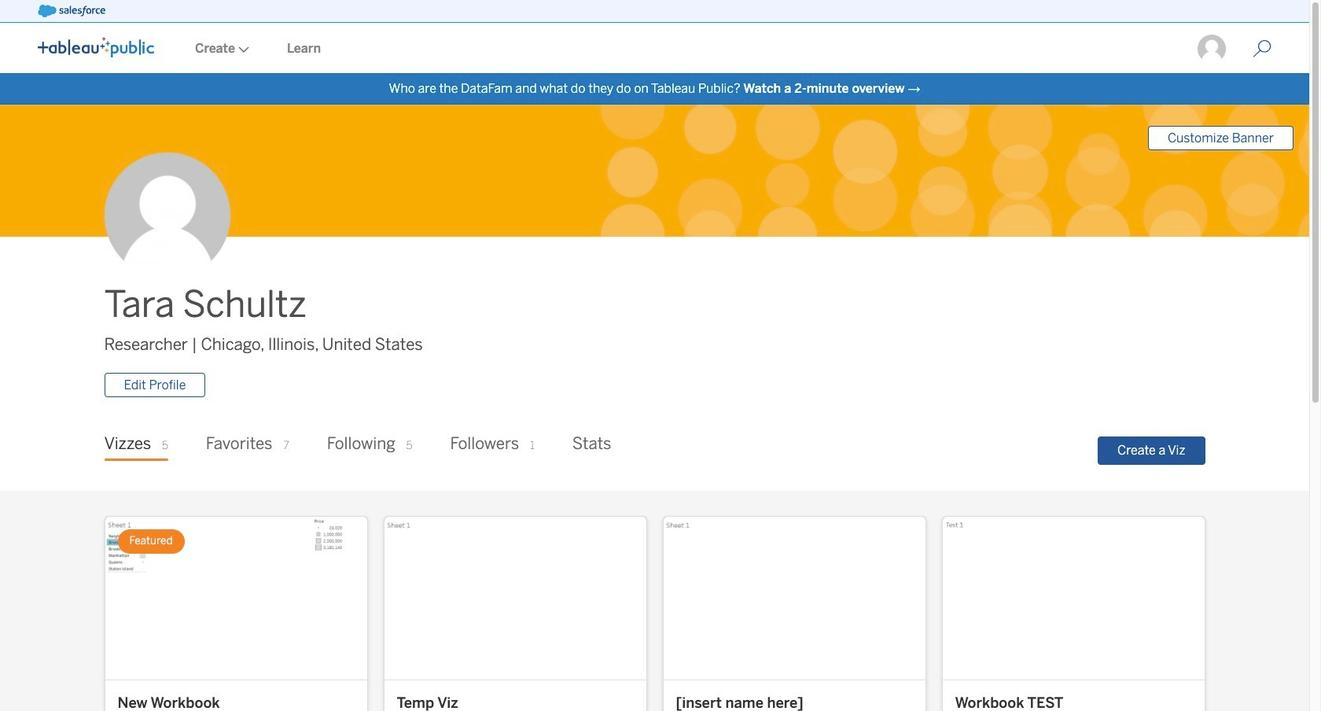 Task type: describe. For each thing, give the bounding box(es) containing it.
tara.schultz image
[[1196, 33, 1228, 64]]



Task type: locate. For each thing, give the bounding box(es) containing it.
go to search image
[[1234, 39, 1291, 58]]

salesforce logo image
[[38, 5, 105, 17]]

3 workbook thumbnail image from the left
[[663, 517, 925, 679]]

4 workbook thumbnail image from the left
[[943, 517, 1205, 679]]

2 workbook thumbnail image from the left
[[384, 517, 646, 679]]

create image
[[235, 46, 249, 53]]

workbook thumbnail image
[[105, 517, 367, 679], [384, 517, 646, 679], [663, 517, 925, 679], [943, 517, 1205, 679]]

featured element
[[118, 530, 185, 554]]

1 workbook thumbnail image from the left
[[105, 517, 367, 679]]

avatar image
[[104, 153, 230, 279]]

logo image
[[38, 37, 154, 57]]



Task type: vqa. For each thing, say whether or not it's contained in the screenshot.
email field
no



